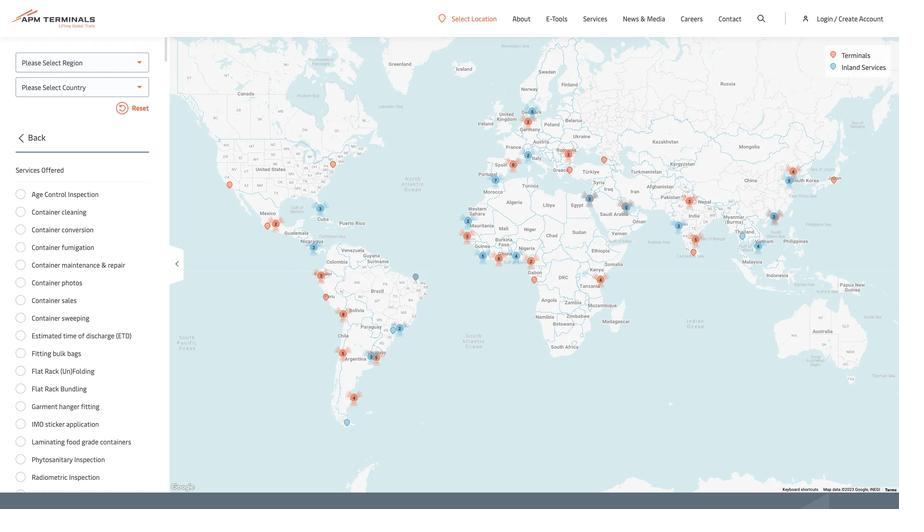 Task type: vqa. For each thing, say whether or not it's contained in the screenshot.
the bottommost 'Services'
yes



Task type: locate. For each thing, give the bounding box(es) containing it.
1 vertical spatial maintenance
[[47, 491, 85, 500]]

of
[[78, 332, 85, 341]]

1 vertical spatial repair
[[93, 491, 111, 500]]

news & media button
[[623, 0, 666, 37]]

grade
[[82, 438, 99, 447]]

age control inspection
[[32, 190, 99, 199]]

maintenance for tank
[[47, 491, 85, 500]]

flat right flat rack  (un)folding radio
[[32, 367, 43, 376]]

/
[[835, 14, 838, 23]]

tools
[[552, 14, 568, 23]]

services left 'offered'
[[16, 166, 40, 175]]

2 rack from the top
[[45, 385, 59, 394]]

imo
[[32, 420, 44, 429]]

0 vertical spatial &
[[641, 14, 646, 23]]

1 horizontal spatial &
[[102, 261, 106, 270]]

flat
[[32, 367, 43, 376], [32, 385, 43, 394]]

Estimated time of discharge (ETD) radio
[[16, 331, 26, 341]]

repair
[[108, 261, 125, 270], [93, 491, 111, 500]]

sticker
[[45, 420, 65, 429]]

back
[[28, 132, 46, 143]]

container
[[32, 208, 60, 217], [32, 225, 60, 234], [32, 243, 60, 252], [32, 261, 60, 270], [32, 278, 60, 288], [32, 296, 60, 305], [32, 314, 60, 323]]

2 horizontal spatial services
[[862, 63, 886, 72]]

1 vertical spatial flat
[[32, 385, 43, 394]]

inspection up tank maintenance & repair
[[69, 473, 100, 482]]

login / create account link
[[802, 0, 884, 37]]

container for container conversion
[[32, 225, 60, 234]]

4 container from the top
[[32, 261, 60, 270]]

2
[[527, 120, 530, 125], [568, 152, 570, 157], [527, 153, 530, 158], [589, 197, 591, 202], [626, 206, 628, 210], [773, 215, 776, 220], [774, 215, 777, 220], [467, 219, 470, 224], [275, 222, 277, 227], [678, 224, 681, 229], [530, 260, 533, 264], [399, 327, 401, 332], [370, 355, 373, 360]]

container for container photos
[[32, 278, 60, 288]]

0 vertical spatial rack
[[45, 367, 59, 376]]

4 inside the 3 4
[[624, 205, 627, 210]]

container up estimated
[[32, 314, 60, 323]]

fitting
[[32, 349, 51, 358]]

Laminating food grade containers radio
[[16, 437, 26, 447]]

inegi
[[870, 488, 881, 493]]

Phytosanitary Inspection radio
[[16, 455, 26, 465]]

laminating food grade containers
[[32, 438, 131, 447]]

&
[[641, 14, 646, 23], [102, 261, 106, 270], [87, 491, 92, 500]]

select
[[452, 14, 470, 23]]

repair for tank maintenance & repair
[[93, 491, 111, 500]]

Container photos radio
[[16, 278, 26, 288]]

3
[[589, 197, 592, 202], [689, 199, 691, 204], [319, 207, 322, 212], [466, 234, 469, 239], [313, 246, 315, 250], [320, 274, 323, 279]]

reset button
[[16, 102, 149, 116]]

inspection up cleaning
[[68, 190, 99, 199]]

3 container from the top
[[32, 243, 60, 252]]

2 container from the top
[[32, 225, 60, 234]]

e-tools
[[547, 14, 568, 23]]

1 vertical spatial services
[[862, 63, 886, 72]]

conversion
[[62, 225, 94, 234]]

0 horizontal spatial 6
[[498, 257, 501, 262]]

7 container from the top
[[32, 314, 60, 323]]

repair for container maintenance & repair
[[108, 261, 125, 270]]

rack up garment
[[45, 385, 59, 394]]

services right tools at the right top of the page
[[584, 14, 608, 23]]

6 container from the top
[[32, 296, 60, 305]]

1 rack from the top
[[45, 367, 59, 376]]

tank maintenance & repair
[[32, 491, 111, 500]]

keyboard shortcuts
[[783, 488, 819, 493]]

tank
[[32, 491, 45, 500]]

container for container sales
[[32, 296, 60, 305]]

inspection for phytosanitary inspection
[[74, 456, 105, 465]]

1 flat from the top
[[32, 367, 43, 376]]

Container sales radio
[[16, 296, 26, 306]]

0 vertical spatial flat
[[32, 367, 43, 376]]

about
[[513, 14, 531, 23]]

services down terminals
[[862, 63, 886, 72]]

1 vertical spatial rack
[[45, 385, 59, 394]]

inland
[[842, 63, 861, 72]]

news & media
[[623, 14, 666, 23]]

1 vertical spatial 6
[[498, 257, 501, 262]]

careers
[[681, 14, 703, 23]]

maintenance down radiometric inspection
[[47, 491, 85, 500]]

5
[[531, 110, 534, 115], [788, 179, 791, 184], [695, 238, 697, 243], [482, 254, 484, 259], [342, 352, 344, 357], [375, 356, 378, 361]]

(etd)
[[116, 332, 132, 341]]

flat for flat rack bundling
[[32, 385, 43, 394]]

1 horizontal spatial 6
[[512, 163, 515, 168]]

contact
[[719, 14, 742, 23]]

& for container maintenance & repair
[[102, 261, 106, 270]]

0 horizontal spatial &
[[87, 491, 92, 500]]

2 flat from the top
[[32, 385, 43, 394]]

container down container conversion
[[32, 243, 60, 252]]

time
[[63, 332, 77, 341]]

laminating
[[32, 438, 65, 447]]

2 horizontal spatial &
[[641, 14, 646, 23]]

2 vertical spatial &
[[87, 491, 92, 500]]

container for container maintenance & repair
[[32, 261, 60, 270]]

flat right flat rack bundling radio
[[32, 385, 43, 394]]

fitting bulk bags
[[32, 349, 81, 358]]

container up container sales
[[32, 278, 60, 288]]

maintenance
[[62, 261, 100, 270], [47, 491, 85, 500]]

inspection down the 'grade'
[[74, 456, 105, 465]]

map region
[[87, 0, 900, 510]]

2 vertical spatial services
[[16, 166, 40, 175]]

container down container cleaning
[[32, 225, 60, 234]]

IMO sticker application radio
[[16, 420, 26, 430]]

0 vertical spatial maintenance
[[62, 261, 100, 270]]

garment
[[32, 402, 57, 412]]

inspection for radiometric inspection
[[69, 473, 100, 482]]

0 vertical spatial services
[[584, 14, 608, 23]]

maintenance down fumigation
[[62, 261, 100, 270]]

container sales
[[32, 296, 77, 305]]

location
[[472, 14, 497, 23]]

0 horizontal spatial services
[[16, 166, 40, 175]]

select location
[[452, 14, 497, 23]]

container photos
[[32, 278, 82, 288]]

4
[[793, 170, 795, 175], [624, 205, 627, 210], [758, 244, 760, 249], [515, 254, 518, 259], [600, 278, 602, 283], [353, 396, 356, 401]]

cleaning
[[62, 208, 86, 217]]

6
[[512, 163, 515, 168], [498, 257, 501, 262]]

account
[[860, 14, 884, 23]]

container conversion
[[32, 225, 94, 234]]

7
[[495, 178, 497, 183]]

container down container photos
[[32, 296, 60, 305]]

e-
[[547, 14, 552, 23]]

container maintenance & repair
[[32, 261, 125, 270]]

container down the "age"
[[32, 208, 60, 217]]

1 vertical spatial &
[[102, 261, 106, 270]]

2 vertical spatial inspection
[[69, 473, 100, 482]]

container for container fumigation
[[32, 243, 60, 252]]

Garment hanger fitting radio
[[16, 402, 26, 412]]

container for container cleaning
[[32, 208, 60, 217]]

shortcuts
[[801, 488, 819, 493]]

media
[[647, 14, 666, 23]]

application
[[66, 420, 99, 429]]

Fitting bulk bags radio
[[16, 349, 26, 359]]

rack for (un)folding
[[45, 367, 59, 376]]

services
[[584, 14, 608, 23], [862, 63, 886, 72], [16, 166, 40, 175]]

rack for bundling
[[45, 385, 59, 394]]

rack
[[45, 367, 59, 376], [45, 385, 59, 394]]

& inside dropdown button
[[641, 14, 646, 23]]

reset
[[130, 103, 149, 113]]

0 vertical spatial repair
[[108, 261, 125, 270]]

bulk
[[53, 349, 66, 358]]

keyboard
[[783, 488, 800, 493]]

5 container from the top
[[32, 278, 60, 288]]

1 horizontal spatial services
[[584, 14, 608, 23]]

news
[[623, 14, 639, 23]]

1 container from the top
[[32, 208, 60, 217]]

container up container photos
[[32, 261, 60, 270]]

back button
[[13, 131, 149, 153]]

0 vertical spatial inspection
[[68, 190, 99, 199]]

rack down 'fitting bulk bags'
[[45, 367, 59, 376]]

1 vertical spatial inspection
[[74, 456, 105, 465]]



Task type: describe. For each thing, give the bounding box(es) containing it.
Container fumigation radio
[[16, 243, 26, 253]]

google image
[[169, 483, 196, 493]]

8
[[342, 313, 345, 318]]

Flat Rack  (Un)Folding radio
[[16, 367, 26, 377]]

container sweeping
[[32, 314, 89, 323]]

select location button
[[439, 14, 497, 23]]

services offered
[[16, 166, 64, 175]]

map data ©2023 google, inegi
[[824, 488, 881, 493]]

services for services offered
[[16, 166, 40, 175]]

create
[[839, 14, 858, 23]]

imo sticker application
[[32, 420, 99, 429]]

0 vertical spatial 6
[[512, 163, 515, 168]]

food
[[66, 438, 80, 447]]

container cleaning
[[32, 208, 86, 217]]

control
[[45, 190, 66, 199]]

services button
[[584, 0, 608, 37]]

photos
[[62, 278, 82, 288]]

bundling
[[60, 385, 87, 394]]

bags
[[67, 349, 81, 358]]

phytosanitary
[[32, 456, 73, 465]]

login / create account
[[817, 14, 884, 23]]

flat rack bundling
[[32, 385, 87, 394]]

flat for flat rack  (un)folding
[[32, 367, 43, 376]]

phytosanitary inspection
[[32, 456, 105, 465]]

hanger
[[59, 402, 79, 412]]

sales
[[62, 296, 77, 305]]

(un)folding
[[60, 367, 94, 376]]

Age Control Inspection radio
[[16, 189, 26, 199]]

terminals
[[842, 51, 871, 60]]

& for tank maintenance & repair
[[87, 491, 92, 500]]

radiometric
[[32, 473, 68, 482]]

maintenance for container
[[62, 261, 100, 270]]

careers button
[[681, 0, 703, 37]]

containers
[[100, 438, 131, 447]]

services for services
[[584, 14, 608, 23]]

terms link
[[886, 488, 897, 493]]

©2023
[[842, 488, 855, 493]]

Flat Rack Bundling radio
[[16, 384, 26, 394]]

3 4
[[624, 199, 691, 210]]

google,
[[856, 488, 869, 493]]

offered
[[41, 166, 64, 175]]

sweeping
[[62, 314, 89, 323]]

fitting
[[81, 402, 100, 412]]

3 inside the 3 4
[[689, 199, 691, 204]]

Radiometric Inspection radio
[[16, 473, 26, 483]]

age
[[32, 190, 43, 199]]

container for container sweeping
[[32, 314, 60, 323]]

radiometric inspection
[[32, 473, 100, 482]]

estimated
[[32, 332, 62, 341]]

Container maintenance & repair radio
[[16, 260, 26, 270]]

terms
[[886, 488, 897, 493]]

contact button
[[719, 0, 742, 37]]

discharge
[[86, 332, 114, 341]]

Container conversion radio
[[16, 225, 26, 235]]

data
[[833, 488, 841, 493]]

keyboard shortcuts button
[[783, 488, 819, 494]]

flat rack  (un)folding
[[32, 367, 94, 376]]

garment hanger fitting
[[32, 402, 100, 412]]

login
[[817, 14, 833, 23]]

Container cleaning radio
[[16, 207, 26, 217]]

about button
[[513, 0, 531, 37]]

estimated time of discharge (etd)
[[32, 332, 132, 341]]

inland services
[[842, 63, 886, 72]]

e-tools button
[[547, 0, 568, 37]]

map
[[824, 488, 832, 493]]

fumigation
[[62, 243, 94, 252]]

container fumigation
[[32, 243, 94, 252]]

Container sweeping radio
[[16, 313, 26, 323]]



